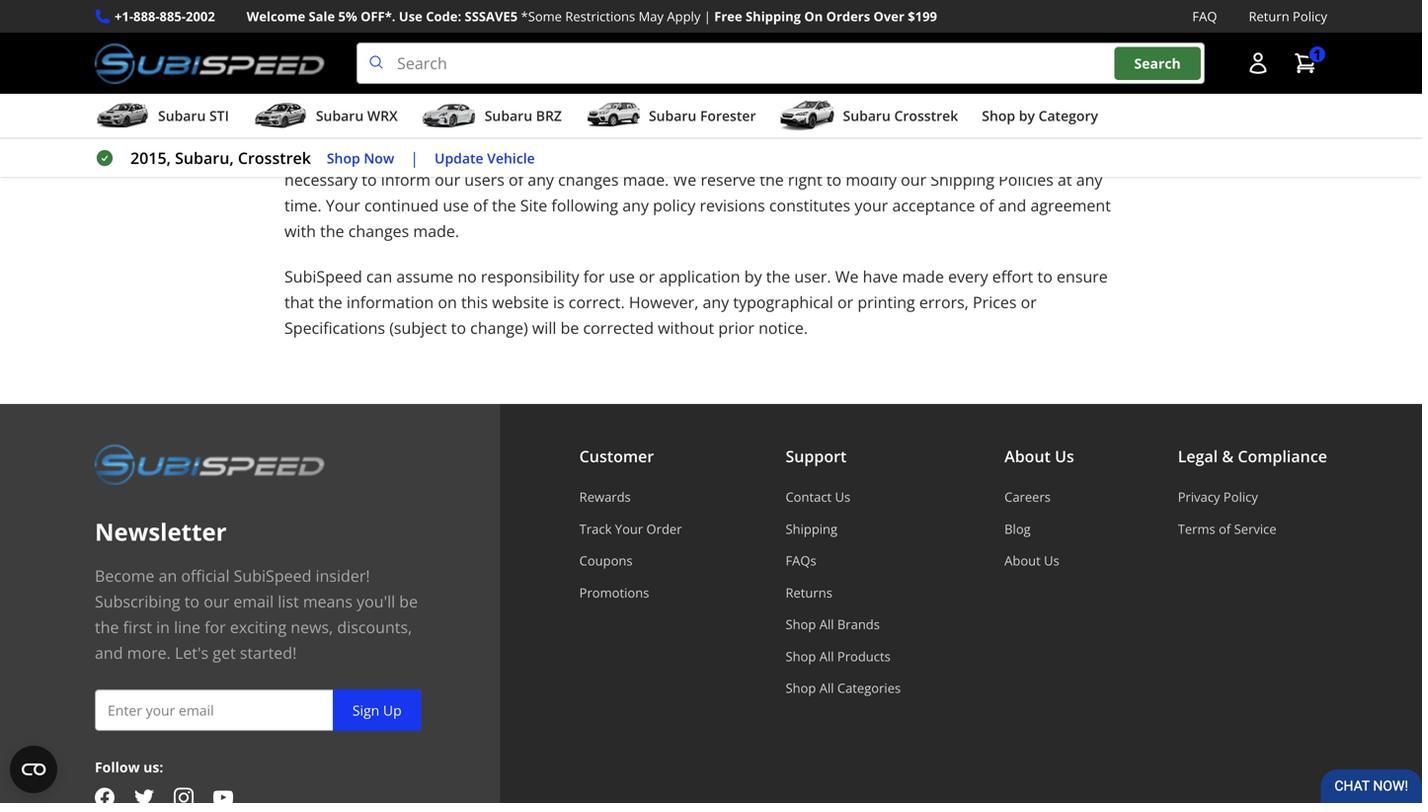 Task type: locate. For each thing, give the bounding box(es) containing it.
1 all from the top
[[820, 616, 835, 634]]

sssave5
[[465, 7, 518, 25]]

policy up terms of service link
[[1224, 488, 1259, 506]]

all down shop all products
[[820, 679, 835, 697]]

0 horizontal spatial will
[[533, 317, 557, 339]]

1 vertical spatial subispeed logo image
[[95, 444, 325, 485]]

of down the vehicle
[[509, 169, 524, 190]]

this down no
[[461, 292, 488, 313]]

4 subaru from the left
[[649, 106, 697, 125]]

0 vertical spatial revisions
[[456, 143, 521, 165]]

0 horizontal spatial be
[[400, 591, 418, 612]]

about down blog
[[1005, 552, 1041, 570]]

will up reserve
[[701, 143, 726, 165]]

subispeed up list
[[234, 565, 312, 587]]

welcome
[[247, 7, 305, 25]]

1 vertical spatial for
[[205, 617, 226, 638]]

shipping down ,
[[574, 143, 638, 165]]

other
[[964, 143, 1005, 165]]

0 vertical spatial changes
[[558, 169, 619, 190]]

0 horizontal spatial revisions
[[456, 143, 521, 165]]

the down posted
[[760, 169, 784, 190]]

0 vertical spatial subispeed logo image
[[95, 43, 325, 84]]

use inside subispeed can assume no responsibility for use or application by the user. we have made every effort to ensure that the information on this website is correct. however, any typographical or printing errors, prices or specifications (subject to change) will be corrected without prior notice.
[[609, 266, 635, 287]]

your down the necessary
[[326, 195, 361, 216]]

changes up following
[[558, 169, 619, 190]]

shop now link
[[327, 147, 395, 169]]

made.
[[623, 169, 669, 190], [413, 220, 460, 242]]

or down effort
[[1021, 292, 1037, 313]]

we
[[1049, 143, 1070, 165]]

shop down shop all brands
[[786, 648, 817, 665]]

policy up 1
[[1294, 7, 1328, 25]]

1 vertical spatial about us
[[1005, 552, 1060, 570]]

+1-888-885-2002
[[115, 7, 215, 25]]

1 horizontal spatial on
[[438, 292, 457, 313]]

subaru inside 'dropdown button'
[[316, 106, 364, 125]]

at
[[1058, 169, 1073, 190]]

our left terms
[[794, 118, 820, 139]]

crosstrek inside dropdown button
[[895, 106, 959, 125]]

shop up "other" at the top right
[[982, 106, 1016, 125]]

terms
[[824, 118, 867, 139]]

conditions
[[285, 85, 369, 106]]

subaru brz button
[[422, 98, 562, 137]]

0 horizontal spatial policies
[[642, 143, 697, 165]]

1 vertical spatial we
[[836, 266, 859, 287]]

shop by category
[[982, 106, 1099, 125]]

0 vertical spatial |
[[704, 7, 711, 25]]

news,
[[291, 617, 333, 638]]

any
[[424, 143, 451, 165]]

will inside , you agree to abide by our terms and conditions, including those set forth on this page. any revisions to our shipping policies will be posted on this page and any other page we deem necessary to inform our users of any changes made. we reserve the right to modify our shipping policies at any time. your continued use of the site following any policy revisions constitutes your acceptance of and agreement with the changes made.
[[701, 143, 726, 165]]

use inside , you agree to abide by our terms and conditions, including those set forth on this page. any revisions to our shipping policies will be posted on this page and any other page we deem necessary to inform our users of any changes made. we reserve the right to modify our shipping policies at any time. your continued use of the site following any policy revisions constitutes your acceptance of and agreement with the changes made.
[[443, 195, 469, 216]]

agree
[[663, 118, 704, 139]]

to right right
[[827, 169, 842, 190]]

1 vertical spatial subispeed
[[234, 565, 312, 587]]

0 vertical spatial about us
[[1005, 446, 1075, 467]]

1 vertical spatial crosstrek
[[238, 147, 311, 169]]

0 vertical spatial for
[[584, 266, 605, 287]]

1 page from the left
[[862, 143, 898, 165]]

0 horizontal spatial policy
[[1224, 488, 1259, 506]]

subispeed logo image up newsletter
[[95, 444, 325, 485]]

acceptance
[[893, 195, 976, 216]]

| left free
[[704, 7, 711, 25]]

notice.
[[759, 317, 808, 339]]

shop up the necessary
[[327, 148, 360, 167]]

us up shipping link
[[836, 488, 851, 506]]

0 horizontal spatial use
[[443, 195, 469, 216]]

3 all from the top
[[820, 679, 835, 697]]

the left the first
[[95, 617, 119, 638]]

started!
[[240, 642, 297, 664]]

brz
[[536, 106, 562, 125]]

0 horizontal spatial this
[[349, 143, 375, 165]]

1 vertical spatial made.
[[413, 220, 460, 242]]

0 vertical spatial crosstrek
[[895, 106, 959, 125]]

shipping down contact
[[786, 520, 838, 538]]

be inside , you agree to abide by our terms and conditions, including those set forth on this page. any revisions to our shipping policies will be posted on this page and any other page we deem necessary to inform our users of any changes made. we reserve the right to modify our shipping policies at any time. your continued use of the site following any policy revisions constitutes your acceptance of and agreement with the changes made.
[[730, 143, 748, 165]]

2 horizontal spatial by
[[1020, 106, 1036, 125]]

0 vertical spatial about
[[1005, 446, 1051, 467]]

products
[[838, 648, 891, 665]]

shop all brands
[[786, 616, 880, 634]]

we inside , you agree to abide by our terms and conditions, including those set forth on this page. any revisions to our shipping policies will be posted on this page and any other page we deem necessary to inform our users of any changes made. we reserve the right to modify our shipping policies at any time. your continued use of the site following any policy revisions constitutes your acceptance of and agreement with the changes made.
[[673, 169, 697, 190]]

about up careers on the right bottom
[[1005, 446, 1051, 467]]

0 horizontal spatial |
[[410, 147, 419, 169]]

this
[[349, 143, 375, 165], [831, 143, 857, 165], [461, 292, 488, 313]]

be down the is
[[561, 317, 579, 339]]

insider!
[[316, 565, 370, 587]]

by up 'typographical'
[[745, 266, 762, 287]]

to inside become an official subispeed insider! subscribing to our email list means you'll be the first in line for exciting news, discounts, and more. let's get started!
[[185, 591, 200, 612]]

1 subaru from the left
[[158, 106, 206, 125]]

0 vertical spatial we
[[673, 169, 697, 190]]

by up posted
[[773, 118, 790, 139]]

revisions down reserve
[[700, 195, 766, 216]]

on up right
[[807, 143, 827, 165]]

subaru for subaru wrx
[[316, 106, 364, 125]]

|
[[704, 7, 711, 25], [410, 147, 419, 169]]

subaru wrx
[[316, 106, 398, 125]]

2 horizontal spatial this
[[831, 143, 857, 165]]

page up 'modify'
[[862, 143, 898, 165]]

to up line
[[185, 591, 200, 612]]

1 vertical spatial use
[[609, 266, 635, 287]]

1 horizontal spatial this
[[461, 292, 488, 313]]

1 vertical spatial will
[[533, 317, 557, 339]]

1 horizontal spatial use
[[609, 266, 635, 287]]

subispeed up that at the left of page
[[285, 266, 362, 287]]

shipping left on
[[746, 7, 801, 25]]

policies
[[642, 143, 697, 165], [999, 169, 1054, 190]]

5 subaru from the left
[[843, 106, 891, 125]]

effort
[[993, 266, 1034, 287]]

1 horizontal spatial policy
[[1294, 7, 1328, 25]]

shop down the returns
[[786, 616, 817, 634]]

revisions down from
[[456, 143, 521, 165]]

us up careers link at the right bottom of page
[[1055, 446, 1075, 467]]

youtube logo image
[[213, 788, 233, 803]]

policies left at in the right top of the page
[[999, 169, 1054, 190]]

be down abide
[[730, 143, 748, 165]]

about
[[1005, 446, 1051, 467], [1005, 552, 1041, 570]]

3 subaru from the left
[[485, 106, 533, 125]]

2 vertical spatial us
[[1045, 552, 1060, 570]]

search
[[1135, 54, 1182, 73]]

1 horizontal spatial we
[[836, 266, 859, 287]]

code:
[[426, 7, 462, 25]]

from
[[468, 118, 504, 139]]

policy
[[653, 195, 696, 216]]

crosstrek right terms
[[895, 106, 959, 125]]

about us
[[1005, 446, 1075, 467], [1005, 552, 1060, 570]]

time.
[[285, 195, 322, 216]]

for inside become an official subispeed insider! subscribing to our email list means you'll be the first in line for exciting news, discounts, and more. let's get started!
[[205, 617, 226, 638]]

policies down agree
[[642, 143, 697, 165]]

1 horizontal spatial be
[[561, 317, 579, 339]]

we up policy
[[673, 169, 697, 190]]

1 horizontal spatial for
[[584, 266, 605, 287]]

over
[[874, 7, 905, 25]]

follow
[[95, 758, 140, 777]]

all left brands
[[820, 616, 835, 634]]

crosstrek down by
[[238, 147, 311, 169]]

customer
[[580, 446, 654, 467]]

be inside become an official subispeed insider! subscribing to our email list means you'll be the first in line for exciting news, discounts, and more. let's get started!
[[400, 591, 418, 612]]

a subaru sti thumbnail image image
[[95, 101, 150, 131]]

without
[[658, 317, 715, 339]]

shop down shop all products
[[786, 679, 817, 697]]

on down the assume on the top of the page
[[438, 292, 457, 313]]

made. up policy
[[623, 169, 669, 190]]

page down the including
[[1009, 143, 1045, 165]]

0 horizontal spatial we
[[673, 169, 697, 190]]

1 horizontal spatial crosstrek
[[895, 106, 959, 125]]

us down blog link
[[1045, 552, 1060, 570]]

1 horizontal spatial page
[[1009, 143, 1045, 165]]

use down 'users'
[[443, 195, 469, 216]]

instagram logo image
[[174, 788, 194, 803]]

0 horizontal spatial changes
[[349, 220, 409, 242]]

0 horizontal spatial for
[[205, 617, 226, 638]]

policy for return policy
[[1294, 7, 1328, 25]]

use up the correct.
[[609, 266, 635, 287]]

1 horizontal spatial your
[[615, 520, 643, 538]]

by visiting or purchasing from subispeed.com
[[285, 118, 623, 139]]

right
[[788, 169, 823, 190]]

your inside , you agree to abide by our terms and conditions, including those set forth on this page. any revisions to our shipping policies will be posted on this page and any other page we deem necessary to inform our users of any changes made. we reserve the right to modify our shipping policies at any time. your continued use of the site following any policy revisions constitutes your acceptance of and agreement with the changes made.
[[326, 195, 361, 216]]

we left the have
[[836, 266, 859, 287]]

will
[[701, 143, 726, 165], [533, 317, 557, 339]]

shipping
[[746, 7, 801, 25], [574, 143, 638, 165], [931, 169, 995, 190], [786, 520, 838, 538]]

0 horizontal spatial made.
[[413, 220, 460, 242]]

ensure
[[1057, 266, 1108, 287]]

about us up careers link at the right bottom of page
[[1005, 446, 1075, 467]]

get
[[213, 642, 236, 664]]

this down terms
[[831, 143, 857, 165]]

1 horizontal spatial by
[[773, 118, 790, 139]]

update
[[435, 148, 484, 167]]

1 vertical spatial policy
[[1224, 488, 1259, 506]]

0 vertical spatial policy
[[1294, 7, 1328, 25]]

use up the purchasing
[[394, 85, 423, 106]]

newsletter
[[95, 516, 227, 548]]

official
[[181, 565, 230, 587]]

or left printing
[[838, 292, 854, 313]]

1 vertical spatial revisions
[[700, 195, 766, 216]]

2 vertical spatial all
[[820, 679, 835, 697]]

changes
[[558, 169, 619, 190], [349, 220, 409, 242]]

1 vertical spatial |
[[410, 147, 419, 169]]

our down subispeed.com link
[[544, 143, 570, 165]]

2 all from the top
[[820, 648, 835, 665]]

shop for shop by category
[[982, 106, 1016, 125]]

our
[[794, 118, 820, 139], [544, 143, 570, 165], [435, 169, 461, 190], [901, 169, 927, 190], [204, 591, 229, 612]]

subaru forester
[[649, 106, 756, 125]]

subaru for subaru forester
[[649, 106, 697, 125]]

and down conditions,
[[902, 143, 930, 165]]

coupons link
[[580, 552, 682, 570]]

all
[[820, 616, 835, 634], [820, 648, 835, 665], [820, 679, 835, 697]]

conditions of use
[[285, 85, 423, 106]]

subispeed can assume no responsibility for use or application by the user. we have made every effort to ensure that the information on this website is correct. however, any typographical or printing errors, prices or specifications (subject to change) will be corrected without prior notice.
[[285, 266, 1108, 339]]

search input field
[[357, 43, 1206, 84]]

will down the is
[[533, 317, 557, 339]]

1 horizontal spatial will
[[701, 143, 726, 165]]

1 about from the top
[[1005, 446, 1051, 467]]

any inside subispeed can assume no responsibility for use or application by the user. we have made every effort to ensure that the information on this website is correct. however, any typographical or printing errors, prices or specifications (subject to change) will be corrected without prior notice.
[[703, 292, 729, 313]]

1 horizontal spatial made.
[[623, 169, 669, 190]]

2 vertical spatial be
[[400, 591, 418, 612]]

shop for shop all products
[[786, 648, 817, 665]]

on inside subispeed can assume no responsibility for use or application by the user. we have made every effort to ensure that the information on this website is correct. however, any typographical or printing errors, prices or specifications (subject to change) will be corrected without prior notice.
[[438, 292, 457, 313]]

this inside subispeed can assume no responsibility for use or application by the user. we have made every effort to ensure that the information on this website is correct. however, any typographical or printing errors, prices or specifications (subject to change) will be corrected without prior notice.
[[461, 292, 488, 313]]

0 vertical spatial subispeed
[[285, 266, 362, 287]]

made. down continued
[[413, 220, 460, 242]]

all for products
[[820, 648, 835, 665]]

us:
[[143, 758, 163, 777]]

be right you'll
[[400, 591, 418, 612]]

changes down continued
[[349, 220, 409, 242]]

contact
[[786, 488, 832, 506]]

shop inside dropdown button
[[982, 106, 1016, 125]]

subispeed logo image down 2002
[[95, 43, 325, 84]]

$199
[[908, 7, 938, 25]]

purchasing
[[382, 118, 464, 139]]

0 horizontal spatial crosstrek
[[238, 147, 311, 169]]

return policy
[[1249, 7, 1328, 25]]

by
[[1020, 106, 1036, 125], [773, 118, 790, 139], [745, 266, 762, 287]]

subaru wrx button
[[253, 98, 398, 137]]

0 vertical spatial made.
[[623, 169, 669, 190]]

information
[[347, 292, 434, 313]]

| left any
[[410, 147, 419, 169]]

about us down blog link
[[1005, 552, 1060, 570]]

2015,
[[130, 147, 171, 169]]

1 vertical spatial policies
[[999, 169, 1054, 190]]

0 vertical spatial your
[[326, 195, 361, 216]]

0 horizontal spatial by
[[745, 266, 762, 287]]

any down application
[[703, 292, 729, 313]]

0 horizontal spatial page
[[862, 143, 898, 165]]

to down 'subaru brz'
[[525, 143, 540, 165]]

0 vertical spatial all
[[820, 616, 835, 634]]

shop for shop all categories
[[786, 679, 817, 697]]

shop by category button
[[982, 98, 1099, 137]]

2 subispeed logo image from the top
[[95, 444, 325, 485]]

free
[[715, 7, 743, 25]]

use
[[443, 195, 469, 216], [609, 266, 635, 287]]

by
[[285, 118, 303, 139]]

of up the purchasing
[[374, 85, 389, 106]]

you
[[631, 118, 659, 139]]

0 vertical spatial use
[[443, 195, 469, 216]]

1 vertical spatial all
[[820, 648, 835, 665]]

use right off*.
[[399, 7, 423, 25]]

privacy
[[1179, 488, 1221, 506]]

user.
[[795, 266, 832, 287]]

subispeed logo image
[[95, 43, 325, 84], [95, 444, 325, 485]]

brands
[[838, 616, 880, 634]]

2 subaru from the left
[[316, 106, 364, 125]]

the right with
[[320, 220, 344, 242]]

those
[[1060, 118, 1101, 139]]

have
[[863, 266, 899, 287]]

1 vertical spatial us
[[836, 488, 851, 506]]

for up the correct.
[[584, 266, 605, 287]]

deem
[[1074, 143, 1116, 165]]

0 vertical spatial policies
[[642, 143, 697, 165]]

this left page. on the left of the page
[[349, 143, 375, 165]]

made
[[903, 266, 945, 287]]

of right 'terms'
[[1219, 520, 1232, 538]]

application
[[659, 266, 741, 287]]

our down official
[[204, 591, 229, 612]]

1 subispeed logo image from the top
[[95, 43, 325, 84]]

our inside become an official subispeed insider! subscribing to our email list means you'll be the first in line for exciting news, discounts, and more. let's get started!
[[204, 591, 229, 612]]

1 vertical spatial be
[[561, 317, 579, 339]]

on down visiting on the top left of page
[[325, 143, 345, 165]]

button image
[[1247, 52, 1271, 75]]

2 horizontal spatial be
[[730, 143, 748, 165]]

0 horizontal spatial your
[[326, 195, 361, 216]]

0 vertical spatial be
[[730, 143, 748, 165]]

corrected
[[583, 317, 654, 339]]

and left 'more.'
[[95, 642, 123, 664]]

for up get
[[205, 617, 226, 638]]

your up coupons link
[[615, 520, 643, 538]]

Enter your email text field
[[95, 690, 422, 731]]

policy
[[1294, 7, 1328, 25], [1224, 488, 1259, 506]]

1 horizontal spatial changes
[[558, 169, 619, 190]]

policy inside return policy link
[[1294, 7, 1328, 25]]

all down shop all brands
[[820, 648, 835, 665]]

by left the category
[[1020, 106, 1036, 125]]

0 vertical spatial will
[[701, 143, 726, 165]]

1 vertical spatial about
[[1005, 552, 1041, 570]]



Task type: vqa. For each thing, say whether or not it's contained in the screenshot.
Top inside the DET6-102-1000 DeatschWerks Fuel Injectors 1000cc w/ Top Feed Fuel Rails - Subaru Models (inc. 2002- 2014 WRX / 2007+ STI)
no



Task type: describe. For each thing, give the bounding box(es) containing it.
support
[[786, 446, 847, 467]]

*some
[[521, 7, 562, 25]]

visiting
[[307, 118, 358, 139]]

sign up button
[[333, 690, 422, 731]]

list
[[278, 591, 299, 612]]

the up specifications
[[318, 292, 343, 313]]

contact us link
[[786, 488, 901, 506]]

service
[[1235, 520, 1277, 538]]

terms of service link
[[1179, 520, 1328, 538]]

subaru for subaru brz
[[485, 106, 533, 125]]

be inside subispeed can assume no responsibility for use or application by the user. we have made every effort to ensure that the information on this website is correct. however, any typographical or printing errors, prices or specifications (subject to change) will be corrected without prior notice.
[[561, 317, 579, 339]]

a subaru wrx thumbnail image image
[[253, 101, 308, 131]]

coupons
[[580, 552, 633, 570]]

subispeed inside become an official subispeed insider! subscribing to our email list means you'll be the first in line for exciting news, discounts, and more. let's get started!
[[234, 565, 312, 587]]

facebook logo image
[[95, 788, 115, 803]]

2 horizontal spatial on
[[807, 143, 827, 165]]

0 horizontal spatial on
[[325, 143, 345, 165]]

off*.
[[361, 7, 396, 25]]

of down "other" at the top right
[[980, 195, 995, 216]]

a subaru brz thumbnail image image
[[422, 101, 477, 131]]

2002
[[186, 7, 215, 25]]

or up "however,"
[[639, 266, 655, 287]]

1 button
[[1285, 44, 1328, 83]]

open widget image
[[10, 746, 57, 793]]

you'll
[[357, 591, 395, 612]]

can
[[366, 266, 393, 287]]

site
[[521, 195, 548, 216]]

us for the contact us 'link'
[[836, 488, 851, 506]]

an
[[159, 565, 177, 587]]

subispeed inside subispeed can assume no responsibility for use or application by the user. we have made every effort to ensure that the information on this website is correct. however, any typographical or printing errors, prices or specifications (subject to change) will be corrected without prior notice.
[[285, 266, 362, 287]]

set
[[1105, 118, 1127, 139]]

shipping down "other" at the top right
[[931, 169, 995, 190]]

shop all products
[[786, 648, 891, 665]]

in
[[156, 617, 170, 638]]

orders
[[827, 7, 871, 25]]

2 about us from the top
[[1005, 552, 1060, 570]]

contact us
[[786, 488, 851, 506]]

to left abide
[[708, 118, 724, 139]]

all for categories
[[820, 679, 835, 697]]

+1-
[[115, 7, 133, 25]]

subaru for subaru crosstrek
[[843, 106, 891, 125]]

track your order
[[580, 520, 682, 538]]

1 horizontal spatial policies
[[999, 169, 1054, 190]]

policy for privacy policy
[[1224, 488, 1259, 506]]

line
[[174, 617, 201, 638]]

sti
[[209, 106, 229, 125]]

the inside become an official subispeed insider! subscribing to our email list means you'll be the first in line for exciting news, discounts, and more. let's get started!
[[95, 617, 119, 638]]

change)
[[471, 317, 528, 339]]

twitter logo image
[[134, 788, 154, 803]]

and inside become an official subispeed insider! subscribing to our email list means you'll be the first in line for exciting news, discounts, and more. let's get started!
[[95, 642, 123, 664]]

2015, subaru, crosstrek
[[130, 147, 311, 169]]

means
[[303, 591, 353, 612]]

specifications
[[285, 317, 385, 339]]

that
[[285, 292, 314, 313]]

including
[[989, 118, 1056, 139]]

search button
[[1115, 47, 1201, 80]]

1 vertical spatial changes
[[349, 220, 409, 242]]

return policy link
[[1249, 6, 1328, 27]]

shop all categories link
[[786, 679, 901, 697]]

by inside , you agree to abide by our terms and conditions, including those set forth on this page. any revisions to our shipping policies will be posted on this page and any other page we deem necessary to inform our users of any changes made. we reserve the right to modify our shipping policies at any time. your continued use of the site following any policy revisions constitutes your acceptance of and agreement with the changes made.
[[773, 118, 790, 139]]

reserve
[[701, 169, 756, 190]]

email
[[234, 591, 274, 612]]

1 horizontal spatial |
[[704, 7, 711, 25]]

is
[[553, 292, 565, 313]]

may
[[639, 7, 664, 25]]

first
[[123, 617, 152, 638]]

2 about from the top
[[1005, 552, 1041, 570]]

forth
[[285, 143, 321, 165]]

and left agreement
[[999, 195, 1027, 216]]

no
[[458, 266, 477, 287]]

vehicle
[[487, 148, 535, 167]]

faqs
[[786, 552, 817, 570]]

welcome sale 5% off*. use code: sssave5 *some restrictions may apply | free shipping on orders over $199
[[247, 7, 938, 25]]

1 vertical spatial your
[[615, 520, 643, 538]]

will inside subispeed can assume no responsibility for use or application by the user. we have made every effort to ensure that the information on this website is correct. however, any typographical or printing errors, prices or specifications (subject to change) will be corrected without prior notice.
[[533, 317, 557, 339]]

subaru,
[[175, 147, 234, 169]]

shop all categories
[[786, 679, 901, 697]]

subaru for subaru sti
[[158, 106, 206, 125]]

restrictions
[[566, 7, 636, 25]]

subispeed.com link
[[508, 118, 623, 139]]

of down 'users'
[[473, 195, 488, 216]]

us for about us link
[[1045, 552, 1060, 570]]

our down "update"
[[435, 169, 461, 190]]

update vehicle button
[[435, 147, 535, 169]]

follow us:
[[95, 758, 163, 777]]

promotions
[[580, 584, 650, 602]]

returns link
[[786, 584, 901, 602]]

by inside the shop by category dropdown button
[[1020, 106, 1036, 125]]

888-
[[133, 7, 160, 25]]

subaru crosstrek button
[[780, 98, 959, 137]]

1 vertical spatial use
[[394, 85, 423, 106]]

by inside subispeed can assume no responsibility for use or application by the user. we have made every effort to ensure that the information on this website is correct. however, any typographical or printing errors, prices or specifications (subject to change) will be corrected without prior notice.
[[745, 266, 762, 287]]

posted
[[752, 143, 803, 165]]

assume
[[397, 266, 454, 287]]

shop all products link
[[786, 648, 901, 665]]

return
[[1249, 7, 1290, 25]]

any right at in the right top of the page
[[1077, 169, 1103, 190]]

the left site
[[492, 195, 516, 216]]

a subaru forester thumbnail image image
[[586, 101, 641, 131]]

shop for shop all brands
[[786, 616, 817, 634]]

track
[[580, 520, 612, 538]]

0 vertical spatial use
[[399, 7, 423, 25]]

we inside subispeed can assume no responsibility for use or application by the user. we have made every effort to ensure that the information on this website is correct. however, any typographical or printing errors, prices or specifications (subject to change) will be corrected without prior notice.
[[836, 266, 859, 287]]

any left policy
[[623, 195, 649, 216]]

2 page from the left
[[1009, 143, 1045, 165]]

all for brands
[[820, 616, 835, 634]]

any down conditions,
[[934, 143, 960, 165]]

shop for shop now
[[327, 148, 360, 167]]

returns
[[786, 584, 833, 602]]

or up now
[[362, 118, 378, 139]]

let's
[[175, 642, 209, 664]]

shop now
[[327, 148, 395, 167]]

prices
[[973, 292, 1017, 313]]

necessary
[[285, 169, 358, 190]]

0 vertical spatial us
[[1055, 446, 1075, 467]]

to down shop now
[[362, 169, 377, 190]]

our up acceptance
[[901, 169, 927, 190]]

885-
[[160, 7, 186, 25]]

and right terms
[[871, 118, 900, 139]]

,
[[623, 118, 627, 139]]

with
[[285, 220, 316, 242]]

to right "(subject"
[[451, 317, 466, 339]]

for inside subispeed can assume no responsibility for use or application by the user. we have made every effort to ensure that the information on this website is correct. however, any typographical or printing errors, prices or specifications (subject to change) will be corrected without prior notice.
[[584, 266, 605, 287]]

to right effort
[[1038, 266, 1053, 287]]

subaru sti button
[[95, 98, 229, 137]]

update vehicle
[[435, 148, 535, 167]]

any up site
[[528, 169, 554, 190]]

order
[[647, 520, 682, 538]]

careers
[[1005, 488, 1051, 506]]

users
[[465, 169, 505, 190]]

up
[[383, 701, 402, 720]]

become
[[95, 565, 155, 587]]

subscribing
[[95, 591, 180, 612]]

1 horizontal spatial revisions
[[700, 195, 766, 216]]

the up 'typographical'
[[767, 266, 791, 287]]

forester
[[701, 106, 756, 125]]

1 about us from the top
[[1005, 446, 1075, 467]]

conditions,
[[904, 118, 985, 139]]

a subaru crosstrek thumbnail image image
[[780, 101, 836, 131]]



